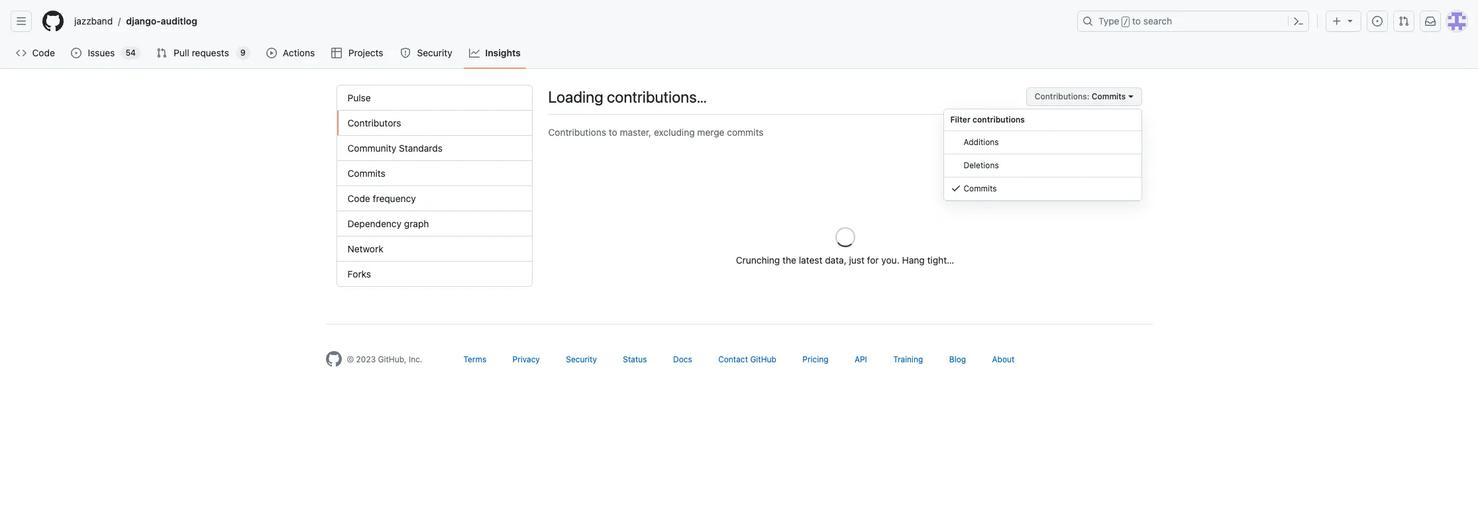 Task type: describe. For each thing, give the bounding box(es) containing it.
crunching the latest data, just for you. hang tight…
[[736, 255, 955, 266]]

54
[[126, 48, 136, 58]]

© 2023 github, inc.
[[347, 355, 423, 365]]

issue opened image for git pull request icon
[[1373, 16, 1383, 27]]

community standards
[[348, 143, 443, 154]]

code frequency
[[348, 193, 416, 204]]

1 horizontal spatial security link
[[566, 355, 597, 365]]

1 vertical spatial security
[[566, 355, 597, 365]]

insights element
[[336, 85, 533, 287]]

insights
[[485, 47, 521, 58]]

about link
[[993, 355, 1015, 365]]

jazzband link
[[69, 11, 118, 32]]

terms
[[464, 355, 487, 365]]

search
[[1144, 15, 1173, 27]]

you.
[[882, 255, 900, 266]]

github
[[751, 355, 777, 365]]

network link
[[337, 237, 532, 262]]

contributions…
[[607, 87, 707, 106]]

crunching
[[736, 255, 780, 266]]

pull
[[174, 47, 189, 58]]

jazzband / django-auditlog
[[74, 15, 197, 27]]

code for code
[[32, 47, 55, 58]]

9
[[240, 48, 246, 58]]

commits link
[[337, 161, 532, 186]]

code frequency link
[[337, 186, 532, 211]]

blog link
[[950, 355, 967, 365]]

privacy link
[[513, 355, 540, 365]]

graph image
[[469, 48, 480, 58]]

community standards link
[[337, 136, 532, 161]]

0 horizontal spatial security
[[417, 47, 453, 58]]

docs
[[673, 355, 693, 365]]

pricing
[[803, 355, 829, 365]]

homepage image
[[42, 11, 64, 32]]

contributors
[[348, 117, 401, 129]]

2023
[[356, 355, 376, 365]]

code image
[[16, 48, 27, 58]]

jazzband
[[74, 15, 113, 27]]

github,
[[378, 355, 407, 365]]

community
[[348, 143, 397, 154]]

docs link
[[673, 355, 693, 365]]

api link
[[855, 355, 868, 365]]

for
[[867, 255, 879, 266]]

triangle down image
[[1346, 15, 1356, 26]]

actions link
[[261, 43, 321, 63]]

play image
[[266, 48, 277, 58]]

status
[[623, 355, 647, 365]]

network
[[348, 243, 384, 255]]

commits
[[727, 127, 764, 138]]

privacy
[[513, 355, 540, 365]]

0 vertical spatial security link
[[395, 43, 459, 63]]

status link
[[623, 355, 647, 365]]

blog
[[950, 355, 967, 365]]

type
[[1099, 15, 1120, 27]]

contributions
[[549, 127, 606, 138]]

notifications image
[[1426, 16, 1436, 27]]

graph
[[404, 218, 429, 229]]

commits inside commits button
[[964, 184, 997, 194]]

git pull request image
[[1399, 16, 1410, 27]]

command palette image
[[1294, 16, 1304, 27]]

frequency
[[373, 193, 416, 204]]

©
[[347, 355, 354, 365]]

loading
[[549, 87, 604, 106]]

dependency graph link
[[337, 211, 532, 237]]

contributors link
[[337, 111, 532, 136]]

0 horizontal spatial to
[[609, 127, 618, 138]]

about
[[993, 355, 1015, 365]]

pull requests
[[174, 47, 229, 58]]

pulse
[[348, 92, 371, 103]]



Task type: vqa. For each thing, say whether or not it's contained in the screenshot.
New
no



Task type: locate. For each thing, give the bounding box(es) containing it.
issue opened image left issues on the top of the page
[[71, 48, 82, 58]]

1 vertical spatial code
[[348, 193, 370, 204]]

django-auditlog link
[[121, 11, 203, 32]]

issue opened image
[[1373, 16, 1383, 27], [71, 48, 82, 58]]

2 horizontal spatial commits
[[1092, 91, 1126, 101]]

code inside insights element
[[348, 193, 370, 204]]

/ for type
[[1124, 17, 1129, 27]]

contact
[[719, 355, 748, 365]]

menu containing filter contributions
[[944, 109, 1142, 202]]

filter contributions
[[951, 115, 1025, 125]]

1 vertical spatial issue opened image
[[71, 48, 82, 58]]

1 horizontal spatial /
[[1124, 17, 1129, 27]]

/ for jazzband
[[118, 16, 121, 27]]

commits button
[[944, 178, 1142, 201]]

security link up pulse 'link'
[[395, 43, 459, 63]]

0 vertical spatial commits
[[1092, 91, 1126, 101]]

training link
[[894, 355, 924, 365]]

dependency graph
[[348, 218, 429, 229]]

0 vertical spatial to
[[1133, 15, 1141, 27]]

just
[[849, 255, 865, 266]]

latest
[[799, 255, 823, 266]]

requests
[[192, 47, 229, 58]]

code up dependency
[[348, 193, 370, 204]]

terms link
[[464, 355, 487, 365]]

shield image
[[400, 48, 411, 58]]

0 horizontal spatial issue opened image
[[71, 48, 82, 58]]

/
[[118, 16, 121, 27], [1124, 17, 1129, 27]]

issues
[[88, 47, 115, 58]]

git pull request image
[[156, 48, 167, 58]]

contributions to master, excluding merge commits
[[549, 127, 764, 138]]

hang
[[902, 255, 925, 266]]

additions
[[964, 137, 999, 147]]

1 horizontal spatial security
[[566, 355, 597, 365]]

check image
[[951, 183, 961, 194]]

dependency
[[348, 218, 402, 229]]

inc.
[[409, 355, 423, 365]]

plus image
[[1332, 16, 1343, 27]]

forks link
[[337, 262, 532, 286]]

to
[[1133, 15, 1141, 27], [609, 127, 618, 138]]

contact github
[[719, 355, 777, 365]]

issue opened image for git pull request image
[[71, 48, 82, 58]]

commits inside commits link
[[348, 168, 386, 179]]

data,
[[825, 255, 847, 266]]

loading contributions…
[[549, 87, 707, 106]]

code
[[32, 47, 55, 58], [348, 193, 370, 204]]

1 horizontal spatial code
[[348, 193, 370, 204]]

api
[[855, 355, 868, 365]]

table image
[[332, 48, 342, 58]]

1 vertical spatial to
[[609, 127, 618, 138]]

master,
[[620, 127, 652, 138]]

security left 'status' link
[[566, 355, 597, 365]]

1 horizontal spatial issue opened image
[[1373, 16, 1383, 27]]

1 vertical spatial commits
[[348, 168, 386, 179]]

to left search at the top of the page
[[1133, 15, 1141, 27]]

filter
[[951, 115, 971, 125]]

auditlog
[[161, 15, 197, 27]]

1 horizontal spatial to
[[1133, 15, 1141, 27]]

0 horizontal spatial commits
[[348, 168, 386, 179]]

security
[[417, 47, 453, 58], [566, 355, 597, 365]]

homepage image
[[326, 351, 342, 367]]

django-
[[126, 15, 161, 27]]

/ inside type / to search
[[1124, 17, 1129, 27]]

/ right type
[[1124, 17, 1129, 27]]

commits inside commits popup button
[[1092, 91, 1126, 101]]

standards
[[399, 143, 443, 154]]

0 horizontal spatial code
[[32, 47, 55, 58]]

to left master,
[[609, 127, 618, 138]]

code for code frequency
[[348, 193, 370, 204]]

/ inside "jazzband / django-auditlog"
[[118, 16, 121, 27]]

actions
[[283, 47, 315, 58]]

0 vertical spatial issue opened image
[[1373, 16, 1383, 27]]

0 vertical spatial code
[[32, 47, 55, 58]]

2 vertical spatial commits
[[964, 184, 997, 194]]

issue opened image left git pull request icon
[[1373, 16, 1383, 27]]

0 horizontal spatial /
[[118, 16, 121, 27]]

projects
[[349, 47, 384, 58]]

menu
[[944, 109, 1142, 202]]

merge
[[698, 127, 725, 138]]

list containing jazzband
[[69, 11, 1070, 32]]

contributions
[[973, 115, 1025, 125]]

insights link
[[464, 43, 526, 63]]

contact github link
[[719, 355, 777, 365]]

1 horizontal spatial commits
[[964, 184, 997, 194]]

projects link
[[326, 43, 390, 63]]

excluding
[[654, 127, 695, 138]]

code link
[[11, 43, 61, 63]]

additions button
[[944, 131, 1142, 154]]

pricing link
[[803, 355, 829, 365]]

security right shield image
[[417, 47, 453, 58]]

code right the code icon
[[32, 47, 55, 58]]

type / to search
[[1099, 15, 1173, 27]]

0 horizontal spatial security link
[[395, 43, 459, 63]]

commits button
[[1027, 87, 1142, 106]]

1 vertical spatial security link
[[566, 355, 597, 365]]

0 vertical spatial security
[[417, 47, 453, 58]]

security link left 'status' link
[[566, 355, 597, 365]]

tight…
[[928, 255, 955, 266]]

deletions button
[[944, 154, 1142, 178]]

training
[[894, 355, 924, 365]]

/ left django- on the left top of the page
[[118, 16, 121, 27]]

the
[[783, 255, 797, 266]]

pulse link
[[337, 86, 532, 111]]

forks
[[348, 268, 371, 280]]

deletions
[[964, 160, 999, 170]]

commits
[[1092, 91, 1126, 101], [348, 168, 386, 179], [964, 184, 997, 194]]

security link
[[395, 43, 459, 63], [566, 355, 597, 365]]

list
[[69, 11, 1070, 32]]



